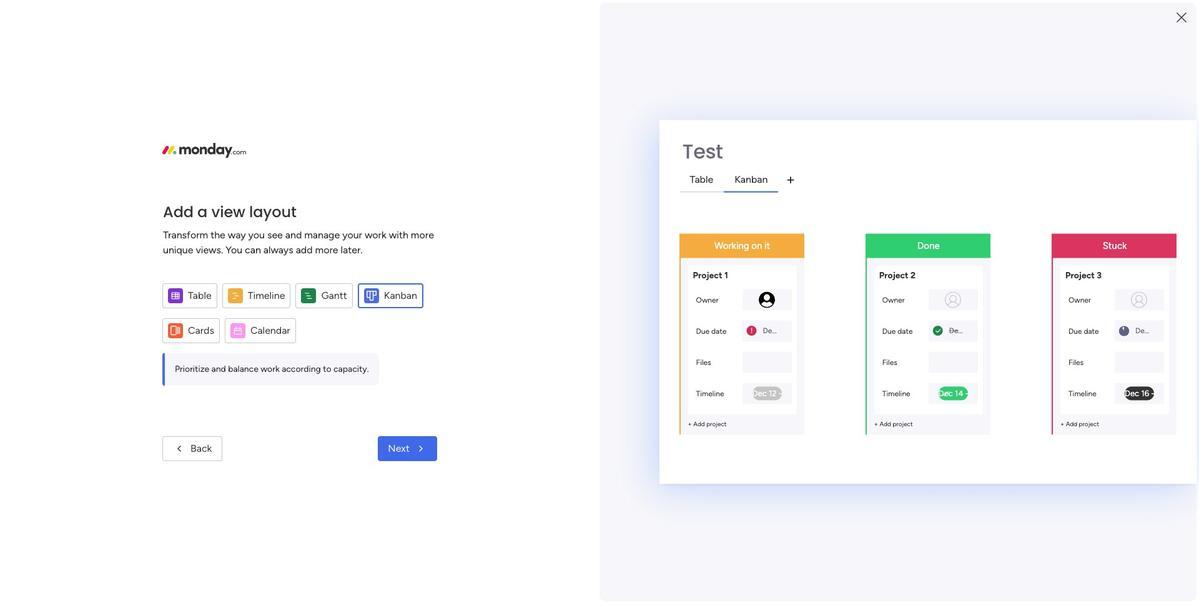 Task type: locate. For each thing, give the bounding box(es) containing it.
project 2
[[879, 270, 916, 280]]

due date down 'project 2' on the top of page
[[882, 327, 913, 335]]

templates down 'workflow'
[[1020, 407, 1064, 419]]

(inbox)
[[315, 323, 352, 337]]

1 vertical spatial management
[[328, 420, 383, 431]]

circle o image
[[974, 222, 982, 231]]

explore templates
[[1009, 435, 1090, 446]]

0 vertical spatial learn
[[956, 475, 980, 487]]

and up add at the top
[[285, 229, 302, 241]]

component image
[[246, 273, 257, 284]]

1 horizontal spatial owner
[[882, 295, 905, 304]]

back button
[[162, 437, 223, 462]]

3 + from the left
[[1060, 420, 1064, 428]]

1 horizontal spatial your
[[992, 392, 1011, 404]]

our
[[1014, 221, 1029, 232]]

+ for done
[[874, 420, 878, 428]]

1 date from the left
[[711, 327, 726, 335]]

with
[[389, 229, 408, 241], [1106, 392, 1126, 404]]

owner down project 1
[[696, 295, 719, 304]]

+
[[688, 420, 692, 428], [874, 420, 878, 428], [1060, 420, 1064, 428]]

view
[[211, 201, 245, 222]]

1 horizontal spatial in
[[1058, 392, 1065, 404]]

2 owner from the left
[[882, 295, 905, 304]]

0 vertical spatial management
[[283, 274, 334, 285]]

with inside transform the way you see and manage your work with more unique views. you can always add more later.
[[389, 229, 408, 241]]

and
[[285, 229, 302, 241], [211, 364, 226, 374]]

0 horizontal spatial more
[[315, 244, 338, 256]]

with inside boost your workflow in minutes with ready-made templates
[[1106, 392, 1126, 404]]

timeline for done
[[882, 389, 910, 398]]

templates image image
[[967, 295, 1132, 381]]

help center element
[[956, 559, 1143, 605]]

due down 'project 2' on the top of page
[[882, 327, 896, 335]]

1 horizontal spatial date
[[898, 327, 913, 335]]

templates
[[1020, 407, 1064, 419], [1045, 435, 1090, 446]]

calendar
[[250, 324, 290, 336]]

owner
[[696, 295, 719, 304], [882, 295, 905, 304], [1069, 295, 1091, 304]]

1 vertical spatial your
[[992, 392, 1011, 404]]

2 horizontal spatial date
[[1084, 327, 1099, 335]]

2 horizontal spatial due date
[[1069, 327, 1099, 335]]

&
[[983, 475, 989, 487]]

work management button
[[238, 389, 572, 444]]

table
[[188, 289, 211, 301]]

1 + from the left
[[688, 420, 692, 428]]

cards
[[188, 324, 214, 336]]

timeline
[[248, 289, 285, 301], [696, 389, 724, 398], [882, 389, 910, 398], [1069, 389, 1097, 398]]

project for project 2
[[879, 270, 909, 280]]

get
[[992, 475, 1007, 487]]

0 horizontal spatial + add project
[[688, 420, 727, 428]]

to
[[323, 364, 331, 374]]

due
[[696, 327, 710, 335], [882, 327, 896, 335], [1069, 327, 1082, 335]]

2 project from the left
[[893, 420, 913, 428]]

on
[[751, 240, 762, 251]]

date down 'project 2' on the top of page
[[898, 327, 913, 335]]

complete
[[974, 120, 1024, 134]]

learn down getting
[[1005, 525, 1026, 536]]

according
[[282, 364, 321, 374]]

3 date from the left
[[1084, 327, 1099, 335]]

more
[[411, 229, 434, 241], [315, 244, 338, 256]]

0 horizontal spatial and
[[211, 364, 226, 374]]

1 vertical spatial with
[[1106, 392, 1126, 404]]

due date down project 1
[[696, 327, 726, 335]]

gantt
[[321, 289, 347, 301]]

3 due from the left
[[1069, 327, 1082, 335]]

templates right explore
[[1045, 435, 1090, 446]]

1 horizontal spatial project
[[893, 420, 913, 428]]

3 owner from the left
[[1069, 295, 1091, 304]]

✨ join us for our online conference dec 14th
[[485, 7, 679, 18]]

0 horizontal spatial with
[[389, 229, 408, 241]]

logo image
[[162, 143, 246, 158]]

2 horizontal spatial owner
[[1069, 295, 1091, 304]]

0 vertical spatial and
[[285, 229, 302, 241]]

2 horizontal spatial +
[[1060, 420, 1064, 428]]

0 horizontal spatial project
[[706, 420, 727, 428]]

0 horizontal spatial +
[[688, 420, 692, 428]]

open update feed (inbox) image
[[230, 322, 245, 337]]

2 horizontal spatial project
[[1079, 420, 1099, 428]]

management inside button
[[328, 420, 383, 431]]

1 due date from the left
[[696, 327, 726, 335]]

2
[[911, 270, 916, 280]]

0 vertical spatial your
[[342, 229, 362, 241]]

0 horizontal spatial due date
[[696, 327, 726, 335]]

2 due date from the left
[[882, 327, 913, 335]]

2 horizontal spatial due
[[1069, 327, 1082, 335]]

1 + add project from the left
[[688, 420, 727, 428]]

app
[[1062, 221, 1079, 232]]

close my workspaces image
[[230, 365, 245, 380]]

1 horizontal spatial learn
[[1005, 525, 1026, 536]]

and left close my workspaces "icon"
[[211, 364, 226, 374]]

in left minutes
[[1058, 392, 1065, 404]]

2 + from the left
[[874, 420, 878, 428]]

later.
[[341, 244, 363, 256]]

project
[[264, 254, 298, 265], [693, 270, 722, 280], [879, 270, 909, 280], [1065, 270, 1095, 280]]

our
[[548, 7, 561, 18]]

explore
[[1009, 435, 1042, 446]]

1 owner from the left
[[696, 295, 719, 304]]

work management
[[305, 420, 383, 431]]

3 project from the left
[[1079, 420, 1099, 428]]

in
[[728, 7, 735, 18], [1058, 392, 1065, 404]]

0 horizontal spatial owner
[[696, 295, 719, 304]]

due down "project 3"
[[1069, 327, 1082, 335]]

+ add project
[[688, 420, 727, 428], [874, 420, 913, 428], [1060, 420, 1099, 428]]

owner down "project 3"
[[1069, 295, 1091, 304]]

1 vertical spatial learn
[[1005, 525, 1026, 536]]

kanban
[[384, 289, 417, 301]]

management down capacity.
[[328, 420, 383, 431]]

2 due from the left
[[882, 327, 896, 335]]

in inside boost your workflow in minutes with ready-made templates
[[1058, 392, 1065, 404]]

files
[[696, 358, 711, 367], [882, 358, 897, 367], [1069, 358, 1084, 367]]

due date down "project 3"
[[1069, 327, 1099, 335]]

1 horizontal spatial due
[[882, 327, 896, 335]]

date down "project 3"
[[1084, 327, 1099, 335]]

install our mobile app link
[[974, 219, 1143, 233]]

work
[[365, 229, 386, 241], [262, 274, 281, 285], [261, 364, 280, 374], [305, 420, 325, 431]]

✨
[[487, 7, 499, 18]]

due date for done
[[882, 327, 913, 335]]

0 vertical spatial with
[[389, 229, 408, 241]]

date
[[711, 327, 726, 335], [898, 327, 913, 335], [1084, 327, 1099, 335]]

add a view layout
[[163, 201, 296, 222]]

management
[[283, 274, 334, 285], [328, 420, 383, 431]]

due down project 1
[[696, 327, 710, 335]]

project left 1
[[693, 270, 722, 280]]

add for stuck
[[1066, 420, 1077, 428]]

0 vertical spatial more
[[411, 229, 434, 241]]

0 horizontal spatial learn
[[956, 475, 980, 487]]

main
[[344, 274, 363, 285]]

due date
[[696, 327, 726, 335], [882, 327, 913, 335], [1069, 327, 1099, 335]]

for
[[533, 7, 545, 18]]

made
[[992, 407, 1017, 419]]

management down project management
[[283, 274, 334, 285]]

1 due from the left
[[696, 327, 710, 335]]

project
[[706, 420, 727, 428], [893, 420, 913, 428], [1079, 420, 1099, 428]]

3 files from the left
[[1069, 358, 1084, 367]]

in left one
[[728, 7, 735, 18]]

capacity.
[[334, 364, 369, 374]]

my
[[248, 365, 264, 379]]

1 vertical spatial in
[[1058, 392, 1065, 404]]

1 horizontal spatial +
[[874, 420, 878, 428]]

0 vertical spatial in
[[728, 7, 735, 18]]

your up made
[[992, 392, 1011, 404]]

project for done
[[893, 420, 913, 428]]

3 due date from the left
[[1069, 327, 1099, 335]]

1 horizontal spatial due date
[[882, 327, 913, 335]]

learn inside the getting started learn how monday.com works
[[1005, 525, 1026, 536]]

1 vertical spatial templates
[[1045, 435, 1090, 446]]

with right minutes
[[1106, 392, 1126, 404]]

due for stuck
[[1069, 327, 1082, 335]]

your
[[342, 229, 362, 241], [992, 392, 1011, 404]]

0 vertical spatial templates
[[1020, 407, 1064, 419]]

project left the 3
[[1065, 270, 1095, 280]]

2 + add project from the left
[[874, 420, 913, 428]]

your up later.
[[342, 229, 362, 241]]

1 files from the left
[[696, 358, 711, 367]]

getting started element
[[956, 499, 1143, 549]]

2 date from the left
[[898, 327, 913, 335]]

kanban button
[[358, 283, 423, 308]]

templates inside boost your workflow in minutes with ready-made templates
[[1020, 407, 1064, 419]]

with up workspace
[[389, 229, 408, 241]]

see
[[267, 229, 283, 241]]

learn left '&'
[[956, 475, 980, 487]]

project left 2 at the top right of page
[[879, 270, 909, 280]]

1 project from the left
[[706, 420, 727, 428]]

3 + add project from the left
[[1060, 420, 1099, 428]]

project down 'see'
[[264, 254, 298, 265]]

0 horizontal spatial due
[[696, 327, 710, 335]]

work down 'workspaces'
[[305, 420, 325, 431]]

test
[[682, 137, 723, 165]]

files for working on it
[[696, 358, 711, 367]]

+ add project for working on it
[[688, 420, 727, 428]]

always
[[263, 244, 293, 256]]

manage
[[304, 229, 340, 241]]

date down 1
[[711, 327, 726, 335]]

1 horizontal spatial and
[[285, 229, 302, 241]]

1 horizontal spatial with
[[1106, 392, 1126, 404]]

workspaces
[[267, 365, 328, 379]]

0 horizontal spatial files
[[696, 358, 711, 367]]

layout
[[249, 201, 296, 222]]

>
[[337, 274, 342, 285]]

2 horizontal spatial + add project
[[1060, 420, 1099, 428]]

1 horizontal spatial + add project
[[874, 420, 913, 428]]

1 horizontal spatial files
[[882, 358, 897, 367]]

2 horizontal spatial files
[[1069, 358, 1084, 367]]

owner down 'project 2' on the top of page
[[882, 295, 905, 304]]

0 horizontal spatial your
[[342, 229, 362, 241]]

0 horizontal spatial date
[[711, 327, 726, 335]]

timeline button
[[222, 283, 291, 308]]

owner for working on it
[[696, 295, 719, 304]]

work up workspace
[[365, 229, 386, 241]]

due for working on it
[[696, 327, 710, 335]]

1 horizontal spatial more
[[411, 229, 434, 241]]

project for working on it
[[706, 420, 727, 428]]

2 files from the left
[[882, 358, 897, 367]]



Task type: describe. For each thing, give the bounding box(es) containing it.
date for stuck
[[1084, 327, 1099, 335]]

calendar button
[[225, 318, 296, 343]]

works
[[1100, 525, 1123, 536]]

transform
[[163, 229, 208, 241]]

management for work management
[[328, 420, 383, 431]]

+ add project for done
[[874, 420, 913, 428]]

add for working on it
[[693, 420, 705, 428]]

timeline inside button
[[248, 289, 285, 301]]

work management > main workspace
[[262, 274, 407, 285]]

lottie animation element
[[602, 55, 953, 102]]

timeline for working on it
[[696, 389, 724, 398]]

project for project 1
[[693, 270, 722, 280]]

and inside transform the way you see and manage your work with more unique views. you can always add more later.
[[285, 229, 302, 241]]

public board image
[[246, 253, 260, 267]]

1 vertical spatial and
[[211, 364, 226, 374]]

explore templates button
[[963, 428, 1135, 453]]

install
[[987, 221, 1011, 232]]

management for work management > main workspace
[[283, 274, 334, 285]]

1 vertical spatial more
[[315, 244, 338, 256]]

+ for stuck
[[1060, 420, 1064, 428]]

us
[[521, 7, 531, 18]]

unique
[[163, 244, 193, 256]]

conference
[[591, 7, 639, 18]]

+ for working on it
[[688, 420, 692, 428]]

date for done
[[898, 327, 913, 335]]

online
[[564, 7, 589, 18]]

feed
[[289, 323, 312, 337]]

balance
[[228, 364, 258, 374]]

minutes
[[1068, 392, 1104, 404]]

can
[[245, 244, 261, 256]]

monday.com
[[1047, 525, 1098, 536]]

stuck
[[1103, 240, 1127, 251]]

join
[[501, 7, 519, 18]]

back
[[190, 443, 212, 455]]

way
[[228, 229, 246, 241]]

getting
[[1005, 511, 1036, 522]]

project 3
[[1065, 270, 1102, 280]]

project for project management
[[264, 254, 298, 265]]

add
[[296, 244, 313, 256]]

your inside boost your workflow in minutes with ready-made templates
[[992, 392, 1011, 404]]

dec
[[642, 7, 658, 18]]

project 1
[[693, 270, 728, 280]]

14th
[[660, 7, 679, 18]]

next button
[[378, 437, 437, 462]]

+ add project for stuck
[[1060, 420, 1099, 428]]

0 horizontal spatial in
[[728, 7, 735, 18]]

inspired
[[1009, 475, 1045, 487]]

work right balance
[[261, 364, 280, 374]]

register in one click → link
[[691, 7, 786, 18]]

timeline for stuck
[[1069, 389, 1097, 398]]

boost your workflow in minutes with ready-made templates
[[963, 392, 1126, 419]]

ready-
[[963, 407, 992, 419]]

profile
[[1053, 120, 1085, 134]]

project management
[[264, 254, 360, 265]]

date for working on it
[[711, 327, 726, 335]]

prioritize
[[175, 364, 209, 374]]

workspace
[[365, 274, 407, 285]]

views.
[[196, 244, 223, 256]]

update
[[248, 323, 286, 337]]

how
[[1029, 525, 1045, 536]]

workspaces navigation
[[9, 146, 122, 166]]

a
[[197, 201, 208, 222]]

one
[[738, 7, 753, 18]]

working on it
[[714, 240, 770, 251]]

management
[[300, 254, 360, 265]]

files for done
[[882, 358, 897, 367]]

done
[[917, 240, 940, 251]]

started
[[1038, 511, 1067, 522]]

due date for stuck
[[1069, 327, 1099, 335]]

table button
[[162, 283, 217, 308]]

due for done
[[882, 327, 896, 335]]

boost
[[963, 392, 989, 404]]

you
[[226, 244, 242, 256]]

3
[[1097, 270, 1102, 280]]

the
[[211, 229, 225, 241]]

project for stuck
[[1079, 420, 1099, 428]]

add for done
[[880, 420, 891, 428]]

register
[[691, 7, 726, 18]]

click
[[756, 7, 775, 18]]

my workspaces
[[248, 365, 328, 379]]

your inside transform the way you see and manage your work with more unique views. you can always add more later.
[[342, 229, 362, 241]]

next
[[388, 443, 410, 455]]

learn & get inspired
[[956, 475, 1045, 487]]

owner for stuck
[[1069, 295, 1091, 304]]

workflow
[[1014, 392, 1055, 404]]

templates inside button
[[1045, 435, 1090, 446]]

files for stuck
[[1069, 358, 1084, 367]]

register in one click →
[[691, 7, 786, 18]]

owner for done
[[882, 295, 905, 304]]

work inside button
[[305, 420, 325, 431]]

dapulse x slim image
[[1124, 116, 1139, 131]]

prioritize and balance work according to capacity.
[[175, 364, 369, 374]]

your
[[1027, 120, 1050, 134]]

complete your profile
[[974, 120, 1085, 134]]

→
[[777, 7, 786, 18]]

working
[[714, 240, 749, 251]]

mobile
[[1032, 221, 1060, 232]]

work right component icon at left
[[262, 274, 281, 285]]

you
[[248, 229, 265, 241]]

project for project 3
[[1065, 270, 1095, 280]]

getting started learn how monday.com works
[[1005, 511, 1123, 536]]

gantt button
[[296, 283, 353, 308]]

due date for working on it
[[696, 327, 726, 335]]

cards button
[[162, 318, 220, 343]]

work inside transform the way you see and manage your work with more unique views. you can always add more later.
[[365, 229, 386, 241]]



Task type: vqa. For each thing, say whether or not it's contained in the screenshot.
the work within the My Work button
no



